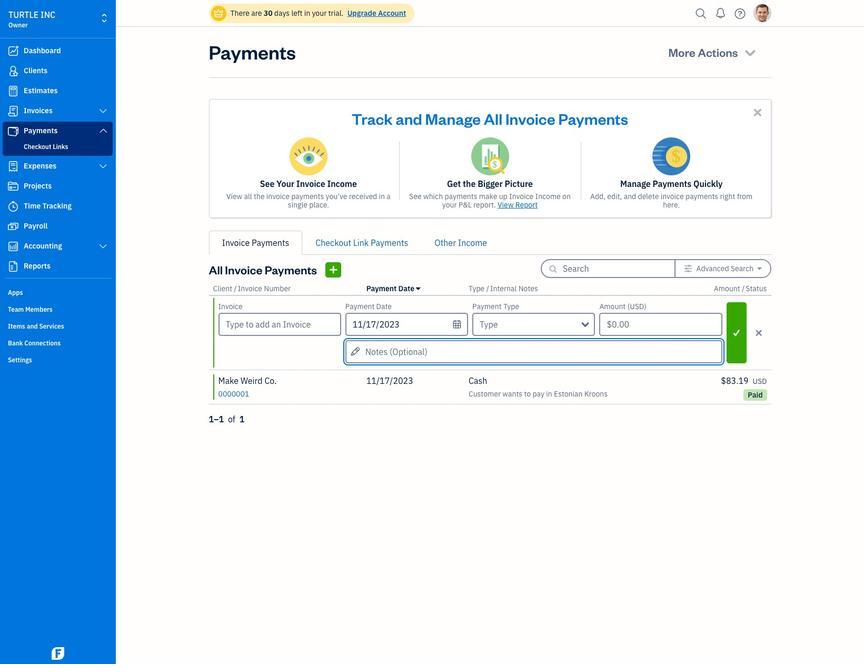 Task type: vqa. For each thing, say whether or not it's contained in the screenshot.
make weird co. 0000001
yes



Task type: locate. For each thing, give the bounding box(es) containing it.
chevron large down image up reports link
[[98, 242, 108, 251]]

invoice
[[506, 109, 556, 129], [297, 179, 326, 189], [510, 192, 534, 201], [222, 238, 250, 248], [225, 262, 263, 277], [238, 284, 262, 294], [218, 302, 243, 311]]

chart image
[[7, 241, 20, 252]]

1 invoice from the left
[[267, 192, 290, 201]]

invoice for your
[[267, 192, 290, 201]]

payments down quickly
[[686, 192, 719, 201]]

0 horizontal spatial your
[[312, 8, 327, 18]]

0 vertical spatial payment date
[[367, 284, 415, 294]]

1 chevron large down image from the top
[[98, 107, 108, 115]]

checkout inside the main element
[[24, 143, 51, 151]]

and for manage
[[396, 109, 423, 129]]

1 horizontal spatial in
[[379, 192, 385, 201]]

advanced search
[[697, 264, 754, 274]]

$83.19 usd paid
[[722, 376, 768, 400]]

checkout for checkout link payments
[[316, 238, 352, 248]]

date
[[399, 284, 415, 294], [377, 302, 392, 311]]

and right the edit,
[[624, 192, 637, 201]]

other
[[435, 238, 456, 248]]

report
[[516, 200, 538, 210]]

1 horizontal spatial the
[[463, 179, 476, 189]]

chevron large down image
[[98, 107, 108, 115], [98, 126, 108, 135]]

view inside see your invoice income view all the invoice payments you've received in a single place.
[[227, 192, 243, 201]]

2 vertical spatial in
[[547, 389, 553, 399]]

1 horizontal spatial invoice
[[661, 192, 685, 201]]

1 horizontal spatial /
[[487, 284, 490, 294]]

items
[[8, 323, 25, 330]]

reports link
[[3, 257, 113, 276]]

more
[[669, 45, 696, 60]]

0 horizontal spatial all
[[209, 262, 223, 277]]

1 horizontal spatial amount
[[715, 284, 741, 294]]

place.
[[310, 200, 329, 210]]

the right all at the left top
[[254, 192, 265, 201]]

1–1
[[209, 414, 224, 425]]

1 horizontal spatial and
[[396, 109, 423, 129]]

date down the payment date button
[[377, 302, 392, 311]]

1 vertical spatial caretdown image
[[417, 285, 421, 293]]

manage payments quickly add, edit, and delete invoice payments right from here.
[[591, 179, 753, 210]]

0 horizontal spatial /
[[234, 284, 237, 294]]

0 vertical spatial caretdown image
[[758, 265, 762, 273]]

manage inside manage payments quickly add, edit, and delete invoice payments right from here.
[[621, 179, 651, 189]]

0 horizontal spatial see
[[260, 179, 275, 189]]

get the bigger picture image
[[471, 138, 509, 176]]

invoice inside see your invoice income view all the invoice payments you've received in a single place.
[[267, 192, 290, 201]]

picture
[[505, 179, 533, 189]]

accounting
[[24, 241, 62, 251]]

1 horizontal spatial see
[[410, 192, 422, 201]]

number
[[264, 284, 291, 294]]

chevron large down image inside accounting link
[[98, 242, 108, 251]]

chevron large down image inside expenses link
[[98, 162, 108, 171]]

quickly
[[694, 179, 723, 189]]

0 horizontal spatial and
[[27, 323, 38, 330]]

accounting link
[[3, 237, 113, 256]]

chevron large down image down estimates link
[[98, 107, 108, 115]]

1 chevron large down image from the top
[[98, 162, 108, 171]]

other income link
[[422, 231, 501, 255]]

2 horizontal spatial in
[[547, 389, 553, 399]]

1 payments from the left
[[292, 192, 324, 201]]

and inside manage payments quickly add, edit, and delete invoice payments right from here.
[[624, 192, 637, 201]]

2 vertical spatial income
[[458, 238, 487, 248]]

income up you've
[[328, 179, 357, 189]]

0 horizontal spatial the
[[254, 192, 265, 201]]

invoice for payments
[[661, 192, 685, 201]]

and right 'track'
[[396, 109, 423, 129]]

date up payment date in mm/dd/yyyy format text field
[[399, 284, 415, 294]]

view left all at the left top
[[227, 192, 243, 201]]

0 vertical spatial amount
[[715, 284, 741, 294]]

payment down type button
[[473, 302, 502, 311]]

in right the 'pay'
[[547, 389, 553, 399]]

2 vertical spatial type
[[480, 319, 498, 330]]

all up get the bigger picture
[[484, 109, 503, 129]]

1 vertical spatial income
[[536, 192, 561, 201]]

2 horizontal spatial payments
[[686, 192, 719, 201]]

right
[[721, 192, 736, 201]]

items and services link
[[3, 318, 113, 334]]

1 vertical spatial checkout
[[316, 238, 352, 248]]

1 vertical spatial chevron large down image
[[98, 126, 108, 135]]

owner
[[8, 21, 28, 29]]

your left the trial.
[[312, 8, 327, 18]]

dashboard link
[[3, 42, 113, 61]]

bank connections link
[[3, 335, 113, 351]]

time tracking link
[[3, 197, 113, 216]]

main element
[[0, 0, 142, 665]]

chevron large down image
[[98, 162, 108, 171], [98, 242, 108, 251]]

1 / from the left
[[234, 284, 237, 294]]

chevron large down image inside payments link
[[98, 126, 108, 135]]

2 horizontal spatial /
[[743, 284, 745, 294]]

income left on
[[536, 192, 561, 201]]

1 horizontal spatial caretdown image
[[758, 265, 762, 273]]

crown image
[[213, 8, 224, 19]]

1 vertical spatial in
[[379, 192, 385, 201]]

services
[[39, 323, 64, 330]]

left
[[292, 8, 303, 18]]

0 horizontal spatial date
[[377, 302, 392, 311]]

type up payment type
[[469, 284, 485, 294]]

caretdown image inside advanced search dropdown button
[[758, 265, 762, 273]]

the inside see your invoice income view all the invoice payments you've received in a single place.
[[254, 192, 265, 201]]

invoice down your
[[267, 192, 290, 201]]

payments
[[292, 192, 324, 201], [445, 192, 478, 201], [686, 192, 719, 201]]

chevron large down image up checkout links link on the top left of the page
[[98, 126, 108, 135]]

1 horizontal spatial income
[[458, 238, 487, 248]]

caretdown image up payment date in mm/dd/yyyy format text field
[[417, 285, 421, 293]]

/ right type button
[[487, 284, 490, 294]]

inc
[[41, 9, 55, 20]]

1 vertical spatial your
[[443, 200, 457, 210]]

of
[[228, 414, 236, 425]]

payment date down the payment date button
[[346, 302, 392, 311]]

in left a
[[379, 192, 385, 201]]

checkout links link
[[5, 141, 111, 153]]

see inside see which payments make up invoice income on your p&l report.
[[410, 192, 422, 201]]

chevron large down image for invoices
[[98, 107, 108, 115]]

/ left status
[[743, 284, 745, 294]]

/ for internal
[[487, 284, 490, 294]]

caretdown image right search
[[758, 265, 762, 273]]

1 horizontal spatial manage
[[621, 179, 651, 189]]

and right items
[[27, 323, 38, 330]]

and inside "link"
[[27, 323, 38, 330]]

checkout link payments link
[[303, 231, 422, 255]]

type for type / internal notes
[[469, 284, 485, 294]]

see your invoice income view all the invoice payments you've received in a single place.
[[227, 179, 391, 210]]

Invoice text field
[[220, 314, 340, 335]]

0 vertical spatial all
[[484, 109, 503, 129]]

2 / from the left
[[487, 284, 490, 294]]

0000001
[[218, 389, 249, 399]]

search
[[731, 264, 754, 274]]

0 vertical spatial type
[[469, 284, 485, 294]]

0 horizontal spatial amount
[[600, 302, 626, 311]]

1 vertical spatial all
[[209, 262, 223, 277]]

2 chevron large down image from the top
[[98, 242, 108, 251]]

expense image
[[7, 161, 20, 172]]

chevron large down image for payments
[[98, 126, 108, 135]]

type inside type dropdown button
[[480, 319, 498, 330]]

notes
[[519, 284, 539, 294]]

payments down your
[[292, 192, 324, 201]]

0 vertical spatial see
[[260, 179, 275, 189]]

2 horizontal spatial and
[[624, 192, 637, 201]]

in
[[304, 8, 311, 18], [379, 192, 385, 201], [547, 389, 553, 399]]

2 payments from the left
[[445, 192, 478, 201]]

client / invoice number
[[213, 284, 291, 294]]

income inside see your invoice income view all the invoice payments you've received in a single place.
[[328, 179, 357, 189]]

1 horizontal spatial date
[[399, 284, 415, 294]]

type
[[469, 284, 485, 294], [504, 302, 520, 311], [480, 319, 498, 330]]

0 horizontal spatial checkout
[[24, 143, 51, 151]]

0 vertical spatial your
[[312, 8, 327, 18]]

payments inside see your invoice income view all the invoice payments you've received in a single place.
[[292, 192, 324, 201]]

view
[[227, 192, 243, 201], [498, 200, 514, 210]]

1 vertical spatial amount
[[600, 302, 626, 311]]

checkout for checkout links
[[24, 143, 51, 151]]

2 vertical spatial and
[[27, 323, 38, 330]]

2 horizontal spatial income
[[536, 192, 561, 201]]

add,
[[591, 192, 606, 201]]

turtle inc owner
[[8, 9, 55, 29]]

invoice payments link
[[209, 231, 303, 255]]

see for which
[[410, 192, 422, 201]]

amount (usd)
[[600, 302, 647, 311]]

0 vertical spatial chevron large down image
[[98, 162, 108, 171]]

income inside other income link
[[458, 238, 487, 248]]

manage
[[426, 109, 481, 129], [621, 179, 651, 189]]

p&l
[[459, 200, 472, 210]]

checkout links
[[24, 143, 68, 151]]

1 horizontal spatial checkout
[[316, 238, 352, 248]]

0 vertical spatial income
[[328, 179, 357, 189]]

2 invoice from the left
[[661, 192, 685, 201]]

0 vertical spatial chevron large down image
[[98, 107, 108, 115]]

trial.
[[329, 8, 344, 18]]

internal
[[491, 284, 517, 294]]

2 chevron large down image from the top
[[98, 126, 108, 135]]

11/17/2023
[[367, 376, 414, 386]]

0000001 link
[[218, 388, 249, 399]]

your left p&l
[[443, 200, 457, 210]]

/ for invoice
[[234, 284, 237, 294]]

amount down advanced search
[[715, 284, 741, 294]]

actions
[[698, 45, 739, 60]]

other income
[[435, 238, 487, 248]]

type down internal
[[504, 302, 520, 311]]

0 horizontal spatial invoice
[[267, 192, 290, 201]]

time
[[24, 201, 41, 211]]

payments for income
[[292, 192, 324, 201]]

go to help image
[[732, 6, 749, 21]]

cancel image
[[751, 327, 769, 339]]

more actions
[[669, 45, 739, 60]]

amount left (usd)
[[600, 302, 626, 311]]

1 vertical spatial see
[[410, 192, 422, 201]]

0 vertical spatial and
[[396, 109, 423, 129]]

$83.19
[[722, 376, 749, 386]]

0 horizontal spatial income
[[328, 179, 357, 189]]

amount button
[[715, 284, 741, 294]]

invoices
[[24, 106, 53, 115]]

invoice inside manage payments quickly add, edit, and delete invoice payments right from here.
[[661, 192, 685, 201]]

the right get
[[463, 179, 476, 189]]

1 vertical spatial and
[[624, 192, 637, 201]]

track and manage all invoice payments
[[352, 109, 629, 129]]

0 vertical spatial checkout
[[24, 143, 51, 151]]

report image
[[7, 261, 20, 272]]

turtle
[[8, 9, 39, 20]]

items and services
[[8, 323, 64, 330]]

see inside see your invoice income view all the invoice payments you've received in a single place.
[[260, 179, 275, 189]]

your inside see which payments make up invoice income on your p&l report.
[[443, 200, 457, 210]]

/ right client
[[234, 284, 237, 294]]

apps link
[[3, 285, 113, 300]]

income right other
[[458, 238, 487, 248]]

all
[[244, 192, 252, 201]]

0 vertical spatial in
[[304, 8, 311, 18]]

payment date button
[[367, 284, 421, 294]]

days
[[275, 8, 290, 18]]

payment date up payment date in mm/dd/yyyy format text field
[[367, 284, 415, 294]]

0 horizontal spatial in
[[304, 8, 311, 18]]

the
[[463, 179, 476, 189], [254, 192, 265, 201]]

in right left
[[304, 8, 311, 18]]

bigger
[[478, 179, 503, 189]]

3 / from the left
[[743, 284, 745, 294]]

chevron large down image down checkout links link on the top left of the page
[[98, 162, 108, 171]]

get the bigger picture
[[447, 179, 533, 189]]

payments link
[[3, 122, 113, 141]]

checkout
[[24, 143, 51, 151], [316, 238, 352, 248]]

0 horizontal spatial view
[[227, 192, 243, 201]]

caretdown image
[[758, 265, 762, 273], [417, 285, 421, 293]]

type down payment type
[[480, 319, 498, 330]]

1 horizontal spatial payments
[[445, 192, 478, 201]]

1 horizontal spatial your
[[443, 200, 457, 210]]

amount
[[715, 284, 741, 294], [600, 302, 626, 311]]

checkout up expenses
[[24, 143, 51, 151]]

clients
[[24, 66, 48, 75]]

payments down get
[[445, 192, 478, 201]]

1 horizontal spatial all
[[484, 109, 503, 129]]

a
[[387, 192, 391, 201]]

payments inside manage payments quickly add, edit, and delete invoice payments right from here.
[[686, 192, 719, 201]]

0 horizontal spatial manage
[[426, 109, 481, 129]]

1 vertical spatial manage
[[621, 179, 651, 189]]

0 horizontal spatial caretdown image
[[417, 285, 421, 293]]

cash
[[469, 376, 488, 386]]

timer image
[[7, 201, 20, 212]]

1 vertical spatial the
[[254, 192, 265, 201]]

cash customer wants to pay in estonian kroons
[[469, 376, 608, 399]]

see left which
[[410, 192, 422, 201]]

invoice right delete
[[661, 192, 685, 201]]

0 horizontal spatial payments
[[292, 192, 324, 201]]

3 payments from the left
[[686, 192, 719, 201]]

payment up payment date in mm/dd/yyyy format text field
[[367, 284, 397, 294]]

checkout up add a new payment image
[[316, 238, 352, 248]]

in inside cash customer wants to pay in estonian kroons
[[547, 389, 553, 399]]

view right make
[[498, 200, 514, 210]]

1 vertical spatial chevron large down image
[[98, 242, 108, 251]]

you've
[[326, 192, 348, 201]]

all up client
[[209, 262, 223, 277]]

get
[[447, 179, 461, 189]]

see left your
[[260, 179, 275, 189]]



Task type: describe. For each thing, give the bounding box(es) containing it.
in for cash
[[547, 389, 553, 399]]

up
[[499, 192, 508, 201]]

Notes (Optional) text field
[[346, 340, 723, 364]]

income inside see which payments make up invoice income on your p&l report.
[[536, 192, 561, 201]]

Search text field
[[563, 260, 658, 277]]

estimates link
[[3, 82, 113, 101]]

payroll link
[[3, 217, 113, 236]]

payroll
[[24, 221, 48, 231]]

chevron large down image for expenses
[[98, 162, 108, 171]]

to
[[525, 389, 531, 399]]

account
[[378, 8, 407, 18]]

more actions button
[[660, 40, 768, 65]]

type button
[[469, 284, 485, 294]]

expenses link
[[3, 157, 113, 176]]

time tracking
[[24, 201, 72, 211]]

team members
[[8, 306, 53, 314]]

manage payments quickly image
[[653, 138, 691, 176]]

client image
[[7, 66, 20, 76]]

1 horizontal spatial view
[[498, 200, 514, 210]]

invoice image
[[7, 106, 20, 116]]

caretdown image inside the payment date button
[[417, 285, 421, 293]]

0 vertical spatial the
[[463, 179, 476, 189]]

kroons
[[585, 389, 608, 399]]

see your invoice income image
[[290, 138, 328, 176]]

bank
[[8, 339, 23, 347]]

bank connections
[[8, 339, 61, 347]]

and for services
[[27, 323, 38, 330]]

estimates
[[24, 86, 58, 95]]

add a new payment image
[[329, 263, 339, 276]]

Amount (USD) text field
[[600, 313, 723, 336]]

Payment date in MM/DD/YYYY format text field
[[346, 313, 469, 336]]

search image
[[693, 6, 710, 21]]

usd
[[753, 377, 768, 386]]

make weird co. 0000001
[[218, 376, 277, 399]]

estonian
[[554, 389, 583, 399]]

advanced search button
[[676, 260, 771, 277]]

money image
[[7, 221, 20, 232]]

co.
[[265, 376, 277, 386]]

amount / status
[[715, 284, 768, 294]]

payment image
[[7, 126, 20, 137]]

invoice payments
[[222, 238, 290, 248]]

payments for add,
[[686, 192, 719, 201]]

chevrondown image
[[744, 45, 758, 60]]

delete
[[639, 192, 660, 201]]

payment type
[[473, 302, 520, 311]]

make
[[480, 192, 498, 201]]

type for type
[[480, 319, 498, 330]]

0 vertical spatial manage
[[426, 109, 481, 129]]

dashboard image
[[7, 46, 20, 56]]

payments inside see which payments make up invoice income on your p&l report.
[[445, 192, 478, 201]]

tracking
[[42, 201, 72, 211]]

1 vertical spatial date
[[377, 302, 392, 311]]

track
[[352, 109, 393, 129]]

close image
[[752, 106, 764, 119]]

freshbooks image
[[50, 648, 66, 660]]

team
[[8, 306, 24, 314]]

chevron large down image for accounting
[[98, 242, 108, 251]]

are
[[252, 8, 262, 18]]

settings link
[[3, 352, 113, 368]]

link
[[354, 238, 369, 248]]

wants
[[503, 389, 523, 399]]

links
[[53, 143, 68, 151]]

in inside see your invoice income view all the invoice payments you've received in a single place.
[[379, 192, 385, 201]]

team members link
[[3, 301, 113, 317]]

payment down the payment date button
[[346, 302, 375, 311]]

save image
[[728, 327, 746, 340]]

settings image
[[685, 265, 693, 273]]

expenses
[[24, 161, 57, 171]]

single
[[288, 200, 308, 210]]

make
[[218, 376, 239, 386]]

paid
[[749, 391, 763, 400]]

apps
[[8, 289, 23, 297]]

reports
[[24, 261, 51, 271]]

1 vertical spatial payment date
[[346, 302, 392, 311]]

advanced
[[697, 264, 730, 274]]

payments inside the main element
[[24, 126, 58, 135]]

checkout link payments
[[316, 238, 409, 248]]

there are 30 days left in your trial. upgrade account
[[231, 8, 407, 18]]

projects link
[[3, 177, 113, 196]]

(usd)
[[628, 302, 647, 311]]

1–1 of 1
[[209, 414, 245, 425]]

which
[[424, 192, 443, 201]]

/ for status
[[743, 284, 745, 294]]

received
[[349, 192, 377, 201]]

0 vertical spatial date
[[399, 284, 415, 294]]

all invoice payments
[[209, 262, 317, 277]]

invoice inside see which payments make up invoice income on your p&l report.
[[510, 192, 534, 201]]

from
[[738, 192, 753, 201]]

amount for amount / status
[[715, 284, 741, 294]]

payments inside manage payments quickly add, edit, and delete invoice payments right from here.
[[653, 179, 692, 189]]

notifications image
[[713, 3, 730, 24]]

here.
[[664, 200, 680, 210]]

amount for amount (usd)
[[600, 302, 626, 311]]

see for your
[[260, 179, 275, 189]]

project image
[[7, 181, 20, 192]]

edit,
[[608, 192, 623, 201]]

30
[[264, 8, 273, 18]]

estimate image
[[7, 86, 20, 96]]

members
[[25, 306, 53, 314]]

in for there
[[304, 8, 311, 18]]

connections
[[24, 339, 61, 347]]

invoices link
[[3, 102, 113, 121]]

1 vertical spatial type
[[504, 302, 520, 311]]

invoice inside see your invoice income view all the invoice payments you've received in a single place.
[[297, 179, 326, 189]]



